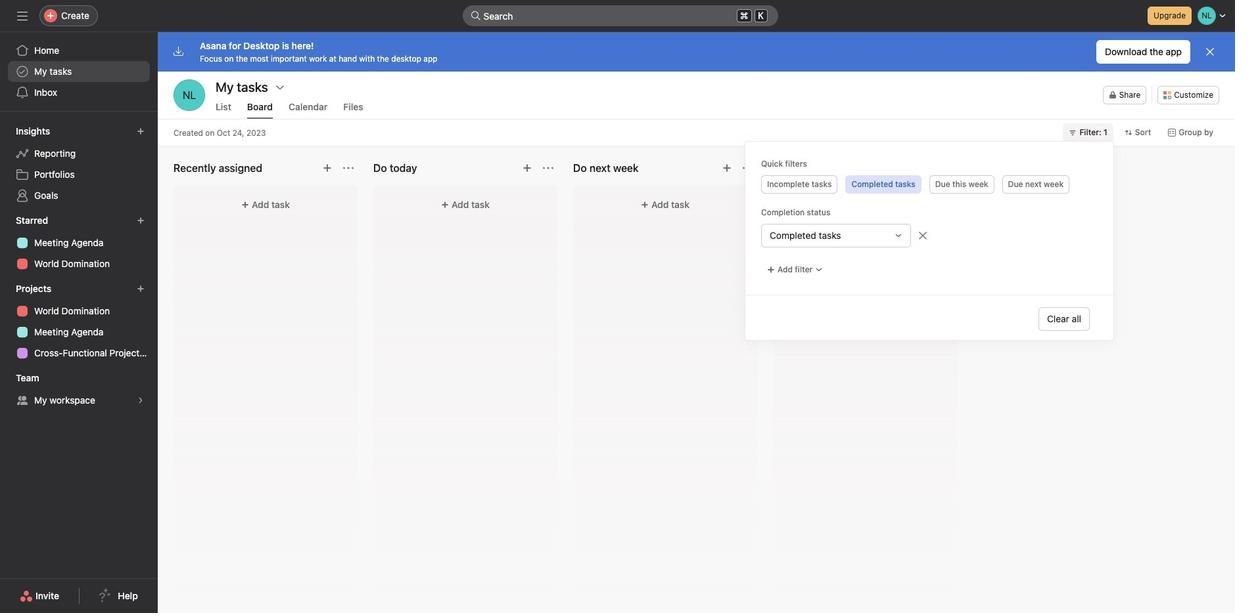 Task type: describe. For each thing, give the bounding box(es) containing it.
prominent image
[[470, 11, 481, 21]]

view profile settings image
[[174, 80, 205, 111]]

new insights image
[[137, 128, 145, 135]]

more section actions image for third add task image from the right
[[343, 163, 354, 174]]

show options image
[[275, 82, 285, 93]]

1 add task image from the left
[[322, 163, 333, 174]]

add items to starred image
[[137, 217, 145, 225]]

more section actions image for add task icon
[[543, 163, 553, 174]]

insights element
[[0, 120, 158, 209]]

see details, my workspace image
[[137, 397, 145, 405]]

add task image
[[522, 163, 532, 174]]

hide sidebar image
[[17, 11, 28, 21]]

projects element
[[0, 277, 158, 367]]



Task type: locate. For each thing, give the bounding box(es) containing it.
teams element
[[0, 367, 158, 414]]

global element
[[0, 32, 158, 111]]

1 horizontal spatial add task image
[[722, 163, 732, 174]]

Search tasks, projects, and more text field
[[462, 5, 778, 26]]

group
[[761, 224, 1098, 248]]

new project or portfolio image
[[137, 285, 145, 293]]

0 horizontal spatial add task image
[[322, 163, 333, 174]]

2 add task image from the left
[[722, 163, 732, 174]]

2 more section actions image from the left
[[543, 163, 553, 174]]

add task image
[[322, 163, 333, 174], [722, 163, 732, 174], [922, 163, 932, 174]]

starred element
[[0, 209, 158, 277]]

None field
[[462, 5, 778, 26]]

more section actions image
[[743, 163, 753, 174]]

more section actions image
[[343, 163, 354, 174], [543, 163, 553, 174]]

1 more section actions image from the left
[[343, 163, 354, 174]]

0 horizontal spatial more section actions image
[[343, 163, 354, 174]]

2 horizontal spatial add task image
[[922, 163, 932, 174]]

remove image
[[918, 231, 928, 241]]

1 horizontal spatial more section actions image
[[543, 163, 553, 174]]

3 add task image from the left
[[922, 163, 932, 174]]

dismiss image
[[1205, 47, 1215, 57]]



Task type: vqa. For each thing, say whether or not it's contained in the screenshot.
goal name text field in the top of the page
no



